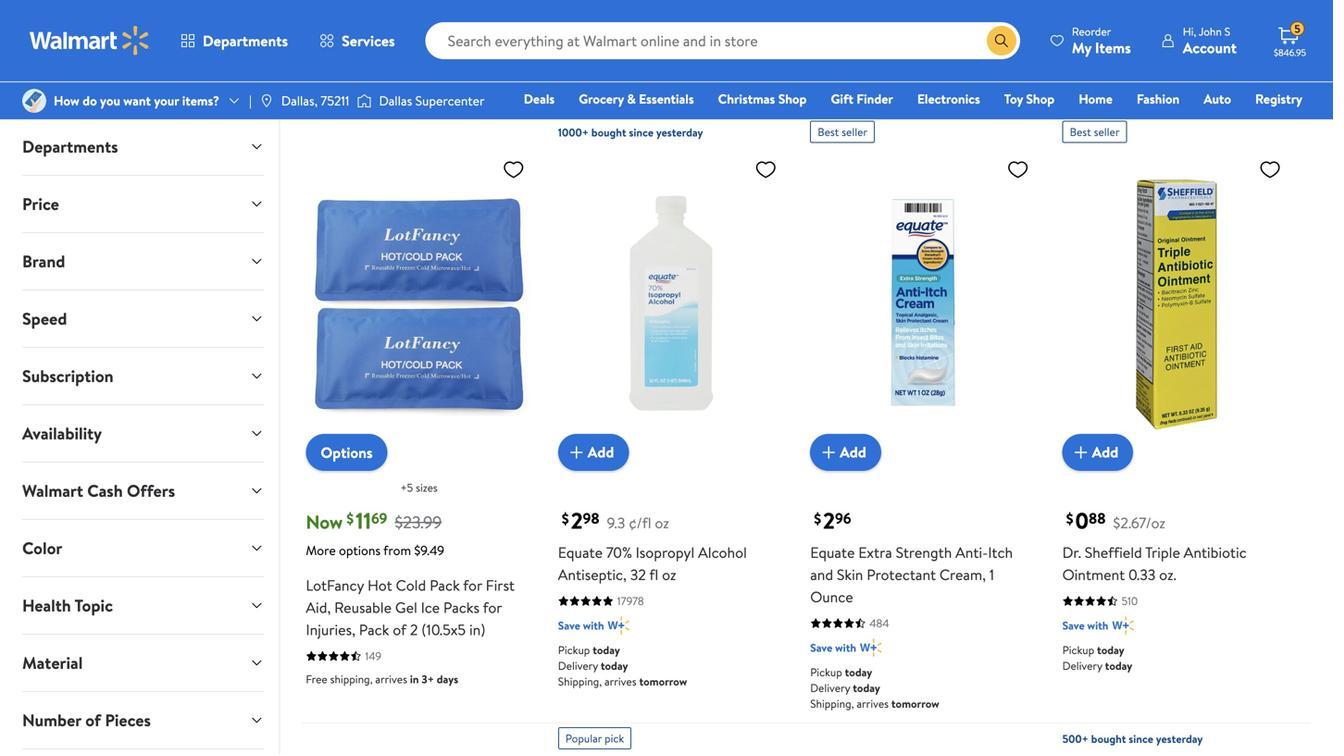 Task type: locate. For each thing, give the bounding box(es) containing it.
$ inside the $ 2 96
[[814, 509, 821, 529]]

oz right ¢/fl in the left bottom of the page
[[655, 513, 669, 533]]

best down gift
[[818, 124, 839, 140]]

with down antiseptic,
[[583, 618, 604, 634]]

1 horizontal spatial best
[[1070, 124, 1091, 140]]

1 equate from the left
[[558, 542, 603, 563]]

electronics link
[[909, 89, 989, 109]]

cash
[[87, 480, 123, 503]]

seller down home
[[1094, 124, 1120, 140]]

home link
[[1070, 89, 1121, 109]]

 image right |
[[259, 94, 274, 108]]

&
[[627, 90, 636, 108]]

how
[[54, 92, 79, 110]]

brand button
[[7, 233, 279, 290]]

with left walmart plus icon
[[583, 33, 604, 49]]

0 vertical spatial of
[[393, 620, 406, 640]]

yesterday
[[656, 124, 703, 140], [1156, 731, 1203, 747]]

1 vertical spatial bought
[[1091, 731, 1126, 747]]

protectant
[[867, 565, 936, 585]]

2 equate from the left
[[810, 542, 855, 563]]

2
[[571, 505, 583, 536], [823, 505, 835, 536], [410, 620, 418, 640]]

brand tab
[[7, 233, 279, 290]]

0 horizontal spatial yesterday
[[656, 124, 703, 140]]

1 seller from the left
[[842, 124, 868, 140]]

2 horizontal spatial add
[[1092, 442, 1119, 463]]

0 vertical spatial yesterday
[[656, 124, 703, 140]]

seller for $2.67/oz
[[1094, 124, 1120, 140]]

health topic button
[[7, 578, 279, 634]]

with up the pickup today
[[331, 23, 352, 38]]

0 horizontal spatial add
[[588, 442, 614, 463]]

oz right fl
[[662, 565, 676, 585]]

equate up and
[[810, 542, 855, 563]]

walmart plus image
[[356, 21, 377, 40], [608, 616, 630, 635], [1112, 616, 1134, 635], [860, 639, 882, 657]]

with for 9.3 ¢/fl oz
[[583, 618, 604, 634]]

bought right 500+
[[1091, 731, 1126, 747]]

pickup today delivery today shipping, arrives tomorrow up 'fashion'
[[1062, 25, 1192, 72]]

1 horizontal spatial 2
[[571, 505, 583, 536]]

save with down antiseptic,
[[558, 618, 604, 634]]

add to favorites list, dr. sheffield triple antibiotic ointment 0.33 oz. image
[[1259, 158, 1281, 181]]

3 $ from the left
[[814, 509, 821, 529]]

2 shop from the left
[[1026, 90, 1055, 108]]

1 best from the left
[[818, 124, 839, 140]]

add button up 98
[[558, 434, 629, 471]]

arrives down 484 at the bottom right of the page
[[857, 696, 889, 712]]

1 vertical spatial departments
[[22, 135, 118, 158]]

 image for dallas supercenter
[[357, 92, 372, 110]]

500+ bought since yesterday
[[1062, 731, 1203, 747]]

$
[[346, 509, 354, 529], [562, 509, 569, 529], [814, 509, 821, 529], [1066, 509, 1074, 529]]

injuries,
[[306, 620, 355, 640]]

1 horizontal spatial shop
[[1026, 90, 1055, 108]]

2 up and
[[823, 505, 835, 536]]

walmart image
[[30, 26, 150, 56]]

500+
[[1062, 731, 1089, 747]]

departments button down "want"
[[7, 119, 279, 175]]

pickup down ointment in the right bottom of the page
[[1062, 642, 1094, 658]]

0 horizontal spatial seller
[[842, 124, 868, 140]]

pack down the reusable
[[359, 620, 389, 640]]

1 vertical spatial for
[[483, 597, 502, 618]]

dr.
[[1062, 542, 1081, 563]]

add button up 88
[[1062, 434, 1133, 471]]

antiseptic,
[[558, 565, 627, 585]]

save with up the pickup today delivery today
[[1062, 618, 1109, 634]]

departments
[[203, 31, 288, 51], [22, 135, 118, 158]]

0 vertical spatial oz
[[655, 513, 669, 533]]

packs
[[443, 597, 480, 618]]

1 vertical spatial of
[[85, 709, 101, 732]]

0 horizontal spatial departments
[[22, 135, 118, 158]]

isopropyl
[[636, 542, 695, 563]]

0 horizontal spatial shop
[[778, 90, 807, 108]]

2 best from the left
[[1070, 124, 1091, 140]]

aid,
[[306, 597, 331, 618]]

shop right toy
[[1026, 90, 1055, 108]]

0 vertical spatial since
[[629, 124, 654, 140]]

shipping, arrives tomorrow down 'services'
[[306, 79, 435, 94]]

best seller for $2.67/oz
[[1070, 124, 1120, 140]]

walmart plus image down 510
[[1112, 616, 1134, 635]]

$ for $ 2 96
[[814, 509, 821, 529]]

add button for 2
[[810, 434, 881, 471]]

options link
[[306, 434, 388, 471]]

free
[[306, 671, 327, 687]]

pickup up dallas, 75211
[[306, 47, 338, 63]]

0 horizontal spatial for
[[463, 575, 482, 596]]

1 horizontal spatial of
[[393, 620, 406, 640]]

1 horizontal spatial yesterday
[[1156, 731, 1203, 747]]

deals link
[[515, 89, 563, 109]]

shop right christmas
[[778, 90, 807, 108]]

you
[[100, 92, 120, 110]]

add to cart image
[[565, 441, 588, 464], [818, 441, 840, 464]]

save down antiseptic,
[[558, 618, 580, 634]]

delivery down ounce
[[810, 680, 850, 696]]

2 left 9.3
[[571, 505, 583, 536]]

of down gel
[[393, 620, 406, 640]]

equate 70% isopropyl alcohol antiseptic, 32 fl oz image
[[558, 150, 784, 456]]

departments button
[[165, 19, 304, 63], [7, 119, 279, 175]]

2 inside "$ 2 98 9.3 ¢/fl oz equate 70% isopropyl alcohol antiseptic, 32 fl oz"
[[571, 505, 583, 536]]

oz
[[655, 513, 669, 533], [662, 565, 676, 585]]

3 add from the left
[[1092, 442, 1119, 463]]

1 add button from the left
[[558, 434, 629, 471]]

1 horizontal spatial add to cart image
[[818, 441, 840, 464]]

add to favorites list, equate 70% isopropyl alcohol antiseptic, 32 fl oz image
[[755, 158, 777, 181]]

yesterday for 500+ bought since yesterday
[[1156, 731, 1203, 747]]

subscription tab
[[7, 348, 279, 405]]

save with
[[306, 23, 352, 38], [558, 33, 604, 49], [558, 618, 604, 634], [1062, 618, 1109, 634], [810, 640, 856, 656]]

gift finder link
[[823, 89, 902, 109]]

dallas,
[[281, 92, 318, 110]]

1
[[990, 565, 994, 585]]

best seller down home
[[1070, 124, 1120, 140]]

since
[[629, 124, 654, 140], [1129, 731, 1153, 747]]

1 vertical spatial yesterday
[[1156, 731, 1203, 747]]

$ left 0
[[1066, 509, 1074, 529]]

walmart plus image down 484 at the bottom right of the page
[[860, 639, 882, 657]]

add to cart image up 98
[[565, 441, 588, 464]]

walmart
[[22, 480, 83, 503]]

1 horizontal spatial equate
[[810, 542, 855, 563]]

1 horizontal spatial pack
[[430, 575, 460, 596]]

3 add button from the left
[[1062, 434, 1133, 471]]

best
[[818, 124, 839, 140], [1070, 124, 1091, 140]]

seller down gift finder link
[[842, 124, 868, 140]]

walmart plus image down 17978
[[608, 616, 630, 635]]

hi, john s account
[[1183, 24, 1237, 58]]

search icon image
[[994, 33, 1009, 48]]

walmart plus image for $2.67/oz
[[1112, 616, 1134, 635]]

with up the pickup today delivery today
[[1087, 618, 1109, 634]]

$ left 98
[[562, 509, 569, 529]]

1 horizontal spatial  image
[[357, 92, 372, 110]]

save left walmart plus icon
[[558, 33, 580, 49]]

reorder my items
[[1072, 24, 1131, 58]]

0 horizontal spatial 2
[[410, 620, 418, 640]]

popular
[[565, 731, 602, 746]]

0 horizontal spatial  image
[[259, 94, 274, 108]]

0 vertical spatial departments
[[203, 31, 288, 51]]

for
[[463, 575, 482, 596], [483, 597, 502, 618]]

 image right 75211
[[357, 92, 372, 110]]

$ inside the $ 0 88 $2.67/oz dr. sheffield triple antibiotic ointment 0.33 oz.
[[1066, 509, 1074, 529]]

32
[[630, 565, 646, 585]]

|
[[249, 92, 252, 110]]

finder
[[857, 90, 893, 108]]

toy shop
[[1004, 90, 1055, 108]]

1 horizontal spatial bought
[[1091, 731, 1126, 747]]

2 best seller from the left
[[1070, 124, 1120, 140]]

$ left 96
[[814, 509, 821, 529]]

add button for 9.3 ¢/fl oz
[[558, 434, 629, 471]]

color
[[22, 537, 62, 560]]

4 $ from the left
[[1066, 509, 1074, 529]]

equate up antiseptic,
[[558, 542, 603, 563]]

add up 96
[[840, 442, 866, 463]]

auto link
[[1195, 89, 1240, 109]]

dr. sheffield triple antibiotic ointment 0.33 oz. image
[[1062, 150, 1289, 456]]

strength
[[896, 542, 952, 563]]

arrives up home link
[[1109, 56, 1141, 72]]

70%
[[606, 542, 632, 563]]

save up the pickup today
[[306, 23, 328, 38]]

walmart cash offers tab
[[7, 463, 279, 519]]

149
[[365, 648, 381, 664]]

departments down how
[[22, 135, 118, 158]]

1 add from the left
[[588, 442, 614, 463]]

subscription
[[22, 365, 114, 388]]

2 add to cart image from the left
[[818, 441, 840, 464]]

arrives up finder
[[857, 56, 889, 72]]

¢/fl
[[629, 513, 651, 533]]

$ left 11
[[346, 509, 354, 529]]

2 seller from the left
[[1094, 124, 1120, 140]]

for down first
[[483, 597, 502, 618]]

first
[[486, 575, 515, 596]]

1 vertical spatial since
[[1129, 731, 1153, 747]]

seller for 2
[[842, 124, 868, 140]]

cream,
[[940, 565, 986, 585]]

best seller
[[818, 124, 868, 140], [1070, 124, 1120, 140]]

seller
[[842, 124, 868, 140], [1094, 124, 1120, 140]]

add button up 96
[[810, 434, 881, 471]]

0 horizontal spatial best seller
[[818, 124, 868, 140]]

add to cart image
[[1070, 441, 1092, 464]]

pack
[[430, 575, 460, 596], [359, 620, 389, 640]]

walmart plus image for 2
[[860, 639, 882, 657]]

days
[[437, 671, 458, 687]]

itch
[[988, 542, 1013, 563]]

1 horizontal spatial add
[[840, 442, 866, 463]]

speed button
[[7, 291, 279, 347]]

1 vertical spatial oz
[[662, 565, 676, 585]]

pickup up the grocery
[[558, 58, 590, 74]]

bought down the grocery
[[591, 124, 626, 140]]

pack up ice
[[430, 575, 460, 596]]

1 best seller from the left
[[818, 124, 868, 140]]

grocery & essentials
[[579, 90, 694, 108]]

anti-
[[956, 542, 988, 563]]

2 down gel
[[410, 620, 418, 640]]

0 horizontal spatial add to cart image
[[565, 441, 588, 464]]

save
[[306, 23, 328, 38], [558, 33, 580, 49], [558, 618, 580, 634], [1062, 618, 1085, 634], [810, 640, 833, 656]]

christmas shop link
[[710, 89, 815, 109]]

$ for $ 2 98 9.3 ¢/fl oz equate 70% isopropyl alcohol antiseptic, 32 fl oz
[[562, 509, 569, 529]]

1 horizontal spatial add button
[[810, 434, 881, 471]]

add up 88
[[1092, 442, 1119, 463]]

your
[[154, 92, 179, 110]]

save up the pickup today delivery today
[[1062, 618, 1085, 634]]

add button
[[558, 434, 629, 471], [810, 434, 881, 471], [1062, 434, 1133, 471]]

best down home
[[1070, 124, 1091, 140]]

1 horizontal spatial seller
[[1094, 124, 1120, 140]]

today
[[1097, 25, 1125, 41], [1105, 41, 1132, 56], [341, 47, 368, 63], [593, 58, 620, 74], [601, 74, 628, 89], [593, 642, 620, 658], [1097, 642, 1125, 658], [601, 658, 628, 674], [1105, 658, 1132, 674], [845, 665, 872, 680], [853, 680, 880, 696]]

2 horizontal spatial 2
[[823, 505, 835, 536]]

sheffield
[[1085, 542, 1142, 563]]

delivery up 500+
[[1062, 658, 1102, 674]]

0 vertical spatial pack
[[430, 575, 460, 596]]

options
[[321, 442, 373, 463]]

$ inside "$ 2 98 9.3 ¢/fl oz equate 70% isopropyl alcohol antiseptic, 32 fl oz"
[[562, 509, 569, 529]]

departments button up |
[[165, 19, 304, 63]]

0 horizontal spatial add button
[[558, 434, 629, 471]]

1 $ from the left
[[346, 509, 354, 529]]

since right 500+
[[1129, 731, 1153, 747]]

1 shop from the left
[[778, 90, 807, 108]]

0 horizontal spatial equate
[[558, 542, 603, 563]]

since for 500+
[[1129, 731, 1153, 747]]

grocery & essentials link
[[570, 89, 702, 109]]

pickup
[[1062, 25, 1094, 41], [306, 47, 338, 63], [558, 58, 590, 74], [558, 642, 590, 658], [1062, 642, 1094, 658], [810, 665, 842, 680]]

1000+ bought since yesterday
[[558, 124, 703, 140]]

pickup today delivery today shipping, arrives tomorrow down walmart plus icon
[[558, 58, 687, 105]]

11
[[356, 505, 371, 536]]

toy
[[1004, 90, 1023, 108]]

save with down ounce
[[810, 640, 856, 656]]

departments up |
[[203, 31, 288, 51]]

add for 9.3 ¢/fl oz
[[588, 442, 614, 463]]

 image
[[357, 92, 372, 110], [259, 94, 274, 108]]

best seller down gift
[[818, 124, 868, 140]]

0 horizontal spatial best
[[818, 124, 839, 140]]

Walmart Site-Wide search field
[[426, 22, 1020, 59]]

walmart plus image
[[608, 32, 630, 50]]

with for $2.67/oz
[[1087, 618, 1109, 634]]

yesterday for 1000+ bought since yesterday
[[656, 124, 703, 140]]

2 horizontal spatial add button
[[1062, 434, 1133, 471]]

arrives right 75211
[[352, 79, 384, 94]]

Search search field
[[426, 22, 1020, 59]]

 image
[[22, 89, 46, 113]]

1 horizontal spatial since
[[1129, 731, 1153, 747]]

save with for $2.67/oz
[[1062, 618, 1109, 634]]

of left pieces at left bottom
[[85, 709, 101, 732]]

1 horizontal spatial best seller
[[1070, 124, 1120, 140]]

pickup left the items
[[1062, 25, 1094, 41]]

1 horizontal spatial shipping, arrives tomorrow
[[810, 56, 939, 72]]

pickup today delivery today shipping, arrives tomorrow down 17978
[[558, 642, 687, 690]]

0 horizontal spatial since
[[629, 124, 654, 140]]

pickup today
[[306, 47, 368, 63]]

1 vertical spatial pack
[[359, 620, 389, 640]]

add to cart image up 96
[[818, 441, 840, 464]]

98
[[583, 508, 600, 528]]

tab
[[7, 750, 279, 755]]

how do you want your items?
[[54, 92, 219, 110]]

dallas, 75211
[[281, 92, 349, 110]]

1 vertical spatial shipping, arrives tomorrow
[[306, 79, 435, 94]]

since for 1000+
[[629, 124, 654, 140]]

shipping, arrives tomorrow up finder
[[810, 56, 939, 72]]

save down ounce
[[810, 640, 833, 656]]

add to cart image for 9.3 ¢/fl oz
[[565, 441, 588, 464]]

2 add button from the left
[[810, 434, 881, 471]]

availability button
[[7, 406, 279, 462]]

add up 98
[[588, 442, 614, 463]]

walmart plus image for 9.3 ¢/fl oz
[[608, 616, 630, 635]]

dallas
[[379, 92, 412, 110]]

for up packs
[[463, 575, 482, 596]]

since down grocery & essentials
[[629, 124, 654, 140]]

0 horizontal spatial shipping, arrives tomorrow
[[306, 79, 435, 94]]

delivery down "reorder"
[[1062, 41, 1102, 56]]

0 horizontal spatial of
[[85, 709, 101, 732]]

tomorrow
[[891, 56, 939, 72], [1144, 56, 1192, 72], [387, 79, 435, 94], [639, 89, 687, 105], [639, 674, 687, 690], [891, 696, 939, 712]]

pick
[[605, 731, 624, 746]]

with down ounce
[[835, 640, 856, 656]]

2 add from the left
[[840, 442, 866, 463]]

2 $ from the left
[[562, 509, 569, 529]]

1 add to cart image from the left
[[565, 441, 588, 464]]

shipping, arrives tomorrow
[[810, 56, 939, 72], [306, 79, 435, 94]]

$ 2 96
[[814, 505, 851, 536]]

material tab
[[7, 635, 279, 692]]

0 vertical spatial bought
[[591, 124, 626, 140]]

0 horizontal spatial bought
[[591, 124, 626, 140]]



Task type: vqa. For each thing, say whether or not it's contained in the screenshot.
the leftmost Add button
yes



Task type: describe. For each thing, give the bounding box(es) containing it.
fashion
[[1137, 90, 1180, 108]]

availability tab
[[7, 406, 279, 462]]

topic
[[75, 594, 113, 618]]

pieces
[[105, 709, 151, 732]]

ounce
[[810, 587, 853, 607]]

walmart cash offers
[[22, 480, 175, 503]]

deals
[[524, 90, 555, 108]]

+5
[[400, 480, 413, 496]]

gift
[[831, 90, 854, 108]]

0
[[1075, 505, 1089, 536]]

triple
[[1145, 542, 1180, 563]]

$ 2 98 9.3 ¢/fl oz equate 70% isopropyl alcohol antiseptic, 32 fl oz
[[558, 505, 747, 585]]

ice
[[421, 597, 440, 618]]

number of pieces tab
[[7, 693, 279, 749]]

$846.95
[[1274, 46, 1306, 59]]

arrives left in
[[375, 671, 407, 687]]

departments tab
[[7, 119, 279, 175]]

and
[[810, 565, 833, 585]]

services
[[342, 31, 395, 51]]

3+
[[422, 671, 434, 687]]

2 inside lotfancy hot cold pack for first aid, reusable gel ice packs for injuries, pack of 2 (10.5x5 in)
[[410, 620, 418, 640]]

save with left walmart plus icon
[[558, 33, 604, 49]]

offers
[[127, 480, 175, 503]]

material button
[[7, 635, 279, 692]]

1 vertical spatial departments button
[[7, 119, 279, 175]]

bought for 1000+
[[591, 124, 626, 140]]

departments inside tab
[[22, 135, 118, 158]]

now
[[306, 509, 343, 535]]

add for $2.67/oz
[[1092, 442, 1119, 463]]

from
[[383, 541, 411, 559]]

reusable
[[334, 597, 392, 618]]

fashion link
[[1128, 89, 1188, 109]]

of inside lotfancy hot cold pack for first aid, reusable gel ice packs for injuries, pack of 2 (10.5x5 in)
[[393, 620, 406, 640]]

save for $2.67/oz
[[1062, 618, 1085, 634]]

$2.67/oz
[[1113, 513, 1165, 533]]

delivery up the grocery
[[558, 74, 598, 89]]

arrives up 1000+ bought since yesterday
[[605, 89, 637, 105]]

2 for $ 2 96
[[823, 505, 835, 536]]

cold
[[396, 575, 426, 596]]

health topic tab
[[7, 578, 279, 634]]

shop for toy shop
[[1026, 90, 1055, 108]]

walmart cash offers button
[[7, 463, 279, 519]]

skin
[[837, 565, 863, 585]]

health topic
[[22, 594, 113, 618]]

add button for $2.67/oz
[[1062, 434, 1133, 471]]

color tab
[[7, 520, 279, 577]]

fl
[[649, 565, 658, 585]]

speed
[[22, 307, 67, 331]]

walmart plus image up the pickup today
[[356, 21, 377, 40]]

1 horizontal spatial departments
[[203, 31, 288, 51]]

of inside dropdown button
[[85, 709, 101, 732]]

$23.99
[[395, 511, 442, 534]]

delivery inside the pickup today delivery today
[[1062, 658, 1102, 674]]

gift finder
[[831, 90, 893, 108]]

pickup today delivery today shipping, arrives tomorrow down 484 at the bottom right of the page
[[810, 665, 939, 712]]

+5 sizes
[[400, 480, 438, 496]]

0 vertical spatial shipping, arrives tomorrow
[[810, 56, 939, 72]]

price button
[[7, 176, 279, 232]]

2 for $ 2 98 9.3 ¢/fl oz equate 70% isopropyl alcohol antiseptic, 32 fl oz
[[571, 505, 583, 536]]

christmas shop
[[718, 90, 807, 108]]

gel
[[395, 597, 417, 618]]

$ for $ 0 88 $2.67/oz dr. sheffield triple antibiotic ointment 0.33 oz.
[[1066, 509, 1074, 529]]

one debit link
[[1152, 115, 1232, 135]]

want
[[123, 92, 151, 110]]

$ inside now $ 11 69 $23.99 more options from $9.49
[[346, 509, 354, 529]]

items?
[[182, 92, 219, 110]]

$ 0 88 $2.67/oz dr. sheffield triple antibiotic ointment 0.33 oz.
[[1062, 505, 1247, 585]]

add for 2
[[840, 442, 866, 463]]

0 vertical spatial for
[[463, 575, 482, 596]]

save with for 2
[[810, 640, 856, 656]]

brand
[[22, 250, 65, 273]]

hot
[[368, 575, 392, 596]]

$9.49
[[414, 541, 444, 559]]

grocery
[[579, 90, 624, 108]]

pickup down ounce
[[810, 665, 842, 680]]

speed tab
[[7, 291, 279, 347]]

(10.5x5
[[421, 620, 466, 640]]

best seller for 2
[[818, 124, 868, 140]]

popular pick
[[565, 731, 624, 746]]

save with for 9.3 ¢/fl oz
[[558, 618, 604, 634]]

88
[[1089, 508, 1106, 528]]

0 vertical spatial departments button
[[165, 19, 304, 63]]

delivery up "popular"
[[558, 658, 598, 674]]

health
[[22, 594, 71, 618]]

now $ 11 69 $23.99 more options from $9.49
[[306, 505, 444, 559]]

pickup today delivery today
[[1062, 642, 1132, 674]]

save for 2
[[810, 640, 833, 656]]

96
[[835, 508, 851, 528]]

walmart+
[[1247, 116, 1303, 134]]

add to cart image for 2
[[818, 441, 840, 464]]

oz.
[[1159, 565, 1177, 585]]

5
[[1294, 21, 1301, 37]]

best for 2
[[818, 124, 839, 140]]

save with up the pickup today
[[306, 23, 352, 38]]

supercenter
[[415, 92, 485, 110]]

more
[[306, 541, 336, 559]]

equate inside "$ 2 98 9.3 ¢/fl oz equate 70% isopropyl alcohol antiseptic, 32 fl oz"
[[558, 542, 603, 563]]

pickup inside the pickup today delivery today
[[1062, 642, 1094, 658]]

electronics
[[917, 90, 980, 108]]

1 horizontal spatial for
[[483, 597, 502, 618]]

shop for christmas shop
[[778, 90, 807, 108]]

reorder
[[1072, 24, 1111, 39]]

add to favorites list, equate extra strength anti-itch and skin protectant cream, 1 ounce image
[[1007, 158, 1029, 181]]

lotfancy hot cold pack for first aid, reusable gel ice packs for injuries, pack of 2 (10.5x5 in)
[[306, 575, 515, 640]]

my
[[1072, 37, 1092, 58]]

lotfancy hot cold pack for first aid, reusable gel ice packs for injuries, pack of 2 (10.5x5 in) image
[[306, 150, 532, 456]]

0.33
[[1129, 565, 1156, 585]]

equate extra strength anti-itch and skin protectant cream, 1 ounce image
[[810, 150, 1037, 456]]

arrives up pick
[[605, 674, 637, 690]]

auto
[[1204, 90, 1231, 108]]

484
[[870, 615, 889, 631]]

with for 2
[[835, 640, 856, 656]]

antibiotic
[[1184, 542, 1247, 563]]

bought for 500+
[[1091, 731, 1126, 747]]

s
[[1225, 24, 1231, 39]]

number of pieces
[[22, 709, 151, 732]]

essentials
[[639, 90, 694, 108]]

0 horizontal spatial pack
[[359, 620, 389, 640]]

extra
[[858, 542, 892, 563]]

walmart+ link
[[1239, 115, 1311, 135]]

pickup down antiseptic,
[[558, 642, 590, 658]]

shipping,
[[330, 671, 373, 687]]

 image for dallas, 75211
[[259, 94, 274, 108]]

ointment
[[1062, 565, 1125, 585]]

best for $2.67/oz
[[1070, 124, 1091, 140]]

price tab
[[7, 176, 279, 232]]

lotfancy
[[306, 575, 364, 596]]

options
[[339, 541, 381, 559]]

sizes
[[416, 480, 438, 496]]

toy shop link
[[996, 89, 1063, 109]]

equate extra strength anti-itch and skin protectant cream, 1 ounce
[[810, 542, 1013, 607]]

registry one debit
[[1161, 90, 1303, 134]]

9.3
[[607, 513, 625, 533]]

color button
[[7, 520, 279, 577]]

equate inside equate extra strength anti-itch and skin protectant cream, 1 ounce
[[810, 542, 855, 563]]

in
[[410, 671, 419, 687]]

save for 9.3 ¢/fl oz
[[558, 618, 580, 634]]

add to favorites list, lotfancy hot cold pack for first aid, reusable gel ice packs for injuries, pack of 2 (10.5x5 in) image
[[503, 158, 525, 181]]

one
[[1161, 116, 1189, 134]]



